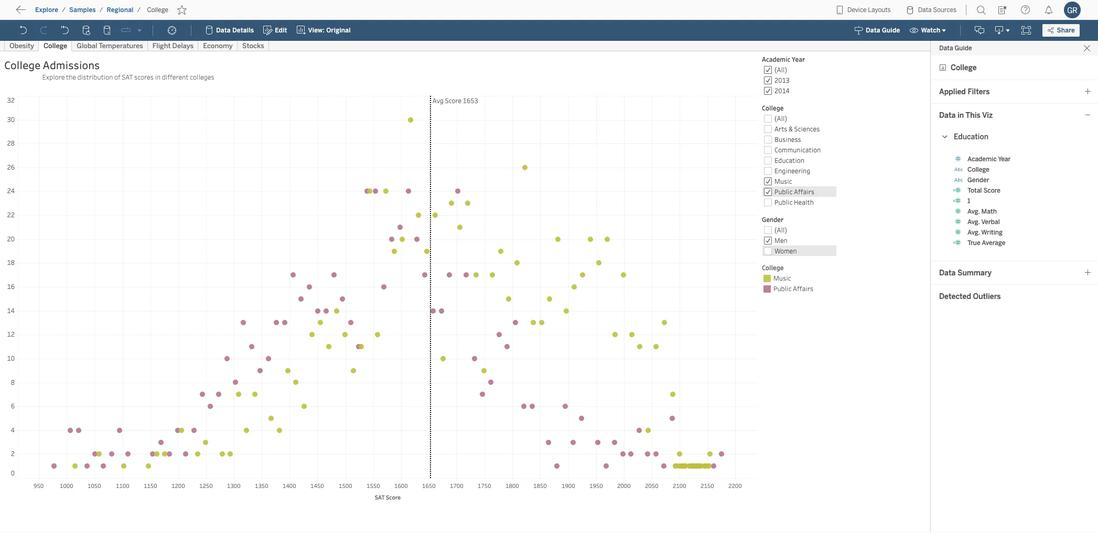 Task type: describe. For each thing, give the bounding box(es) containing it.
samples
[[69, 6, 96, 14]]

explore / samples / regional /
[[35, 6, 141, 14]]

explore
[[35, 6, 58, 14]]

2 / from the left
[[100, 6, 103, 14]]

1 / from the left
[[62, 6, 66, 14]]

college element
[[144, 6, 172, 14]]

college
[[147, 6, 168, 14]]

skip to content link
[[25, 6, 107, 20]]

3 / from the left
[[137, 6, 141, 14]]



Task type: vqa. For each thing, say whether or not it's contained in the screenshot.
MAIN NAVIGATION. PRESS THE UP AND DOWN ARROW KEYS TO ACCESS LINKS. element on the left of the page
no



Task type: locate. For each thing, give the bounding box(es) containing it.
content
[[58, 8, 90, 18]]

/ left college "element"
[[137, 6, 141, 14]]

skip to content
[[27, 8, 90, 18]]

explore link
[[35, 6, 59, 14]]

/ right to
[[62, 6, 66, 14]]

/ right 'samples' link
[[100, 6, 103, 14]]

1 horizontal spatial /
[[100, 6, 103, 14]]

0 horizontal spatial /
[[62, 6, 66, 14]]

regional
[[107, 6, 134, 14]]

2 horizontal spatial /
[[137, 6, 141, 14]]

/
[[62, 6, 66, 14], [100, 6, 103, 14], [137, 6, 141, 14]]

regional link
[[106, 6, 134, 14]]

samples link
[[69, 6, 96, 14]]

skip
[[27, 8, 45, 18]]

to
[[47, 8, 56, 18]]



